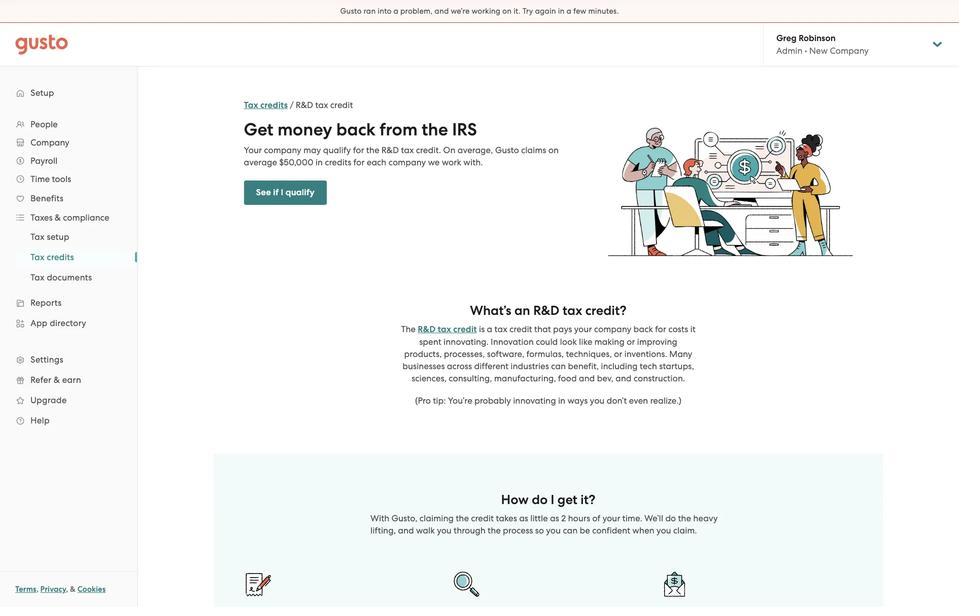 Task type: vqa. For each thing, say whether or not it's contained in the screenshot.
"food"
yes



Task type: describe. For each thing, give the bounding box(es) containing it.
with gusto, claiming the credit takes as little as 2 hours of your time. we'll do the heavy lifting, and walk you through the process so you can be confident when you claim.
[[371, 514, 718, 536]]

the up each
[[366, 145, 379, 155]]

tax credits / r&d tax credit
[[244, 100, 353, 111]]

tax for tax documents
[[30, 273, 45, 283]]

even
[[629, 396, 648, 406]]

privacy
[[40, 585, 66, 594]]

2 vertical spatial &
[[70, 585, 76, 594]]

r&d inside tax credits / r&d tax credit
[[296, 100, 313, 110]]

it
[[691, 324, 696, 334]]

costs
[[669, 324, 688, 334]]

formulas,
[[527, 349, 564, 359]]

new
[[809, 46, 828, 56]]

robinson
[[799, 33, 836, 44]]

benefits link
[[10, 189, 127, 208]]

so
[[535, 526, 544, 536]]

food
[[558, 374, 577, 384]]

0 vertical spatial or
[[627, 337, 635, 347]]

benefits
[[30, 193, 63, 204]]

qualify inside button
[[286, 187, 315, 198]]

gusto ran into a problem, and we're working on it. try again in a few minutes.
[[340, 7, 619, 16]]

see if i qualify
[[256, 187, 315, 198]]

reports
[[30, 298, 62, 308]]

we
[[428, 157, 440, 167]]

get
[[558, 492, 578, 508]]

tools
[[52, 174, 71, 184]]

manufacturing,
[[494, 374, 556, 384]]

credits for tax credits
[[47, 252, 74, 262]]

gusto navigation element
[[0, 66, 137, 447]]

2
[[561, 514, 566, 524]]

innovating
[[513, 396, 556, 406]]

settings link
[[10, 351, 127, 369]]

businesses
[[403, 361, 445, 372]]

app directory link
[[10, 314, 127, 332]]

cookies button
[[78, 584, 106, 596]]

the up through
[[456, 514, 469, 524]]

directory
[[50, 318, 86, 328]]

taxes
[[30, 213, 53, 223]]

pays
[[553, 324, 572, 334]]

it?
[[581, 492, 596, 508]]

taxes & compliance
[[30, 213, 109, 223]]

app
[[30, 318, 47, 328]]

products,
[[404, 349, 442, 359]]

terms , privacy , & cookies
[[15, 585, 106, 594]]

ran
[[364, 7, 376, 16]]

different
[[474, 361, 509, 372]]

refer
[[30, 375, 51, 385]]

tech
[[640, 361, 657, 372]]

try
[[523, 7, 533, 16]]

of
[[592, 514, 601, 524]]

i for do
[[551, 492, 555, 508]]

can inside is a tax credit that pays your company back for costs it spent innovating. innovation could look like making or improving products, processes, software, formulas, techniques, or inventions. many businesses across different industries can benefit, including tech startups, sciences, consulting, manufacturing, food and bev, and construction.
[[551, 361, 566, 372]]

0 horizontal spatial or
[[614, 349, 622, 359]]

a inside is a tax credit that pays your company back for costs it spent innovating. innovation could look like making or improving products, processes, software, formulas, techniques, or inventions. many businesses across different industries can benefit, including tech startups, sciences, consulting, manufacturing, food and bev, and construction.
[[487, 324, 492, 334]]

the up the credit.
[[422, 119, 448, 140]]

the
[[401, 324, 416, 334]]

list containing people
[[0, 115, 137, 431]]

irs
[[452, 119, 477, 140]]

on
[[443, 145, 456, 155]]

r&d up spent
[[418, 324, 436, 335]]

improving
[[637, 337, 678, 347]]

the up claim.
[[678, 514, 691, 524]]

money
[[278, 119, 332, 140]]

work
[[442, 157, 461, 167]]

with
[[371, 514, 389, 524]]

0 vertical spatial on
[[503, 7, 512, 16]]

admin
[[777, 46, 803, 56]]

setup
[[47, 232, 69, 242]]

greg robinson admin • new company
[[777, 33, 869, 56]]

your inside with gusto, claiming the credit takes as little as 2 hours of your time. we'll do the heavy lifting, and walk you through the process so you can be confident when you claim.
[[603, 514, 620, 524]]

company inside dropdown button
[[30, 138, 69, 148]]

refer & earn link
[[10, 371, 127, 389]]

qualify inside get money back from the irs your company may qualify for the r&d tax credit. on average, gusto claims on average $50,000 in credits for each company we work with.
[[323, 145, 351, 155]]

credits for tax credits / r&d tax credit
[[260, 100, 288, 111]]

how do i get it?
[[501, 492, 596, 508]]

industries
[[511, 361, 549, 372]]

0 horizontal spatial a
[[394, 7, 399, 16]]

innovating.
[[444, 337, 489, 347]]

tax up spent
[[438, 324, 451, 335]]

0 vertical spatial in
[[558, 7, 565, 16]]

techniques,
[[566, 349, 612, 359]]

the r&d tax credit
[[401, 324, 477, 335]]

and down benefit,
[[579, 374, 595, 384]]

0 horizontal spatial gusto
[[340, 7, 362, 16]]

upgrade link
[[10, 391, 127, 410]]

lifting,
[[371, 526, 396, 536]]

your inside is a tax credit that pays your company back for costs it spent innovating. innovation could look like making or improving products, processes, software, formulas, techniques, or inventions. many businesses across different industries can benefit, including tech startups, sciences, consulting, manufacturing, food and bev, and construction.
[[574, 324, 592, 334]]

time tools
[[30, 174, 71, 184]]

claim.
[[673, 526, 697, 536]]

many
[[670, 349, 693, 359]]

claims
[[521, 145, 546, 155]]

hours
[[568, 514, 590, 524]]

it.
[[514, 7, 521, 16]]

credit inside tax credits / r&d tax credit
[[330, 100, 353, 110]]

we're
[[451, 7, 470, 16]]

from
[[380, 119, 418, 140]]

the down takes
[[488, 526, 501, 536]]

may
[[304, 145, 321, 155]]

average,
[[458, 145, 493, 155]]

is a tax credit that pays your company back for costs it spent innovating. innovation could look like making or improving products, processes, software, formulas, techniques, or inventions. many businesses across different industries can benefit, including tech startups, sciences, consulting, manufacturing, food and bev, and construction.
[[403, 324, 696, 384]]

tax credits
[[30, 252, 74, 262]]

ways
[[568, 396, 588, 406]]

probably
[[475, 396, 511, 406]]

time.
[[623, 514, 642, 524]]

tax for tax credits / r&d tax credit
[[244, 100, 258, 111]]

time
[[30, 174, 50, 184]]

credit inside is a tax credit that pays your company back for costs it spent innovating. innovation could look like making or improving products, processes, software, formulas, techniques, or inventions. many businesses across different industries can benefit, including tech startups, sciences, consulting, manufacturing, food and bev, and construction.
[[510, 324, 532, 334]]

reports link
[[10, 294, 127, 312]]

tax documents
[[30, 273, 92, 283]]

back inside get money back from the irs your company may qualify for the r&d tax credit. on average, gusto claims on average $50,000 in credits for each company we work with.
[[336, 119, 376, 140]]

for inside is a tax credit that pays your company back for costs it spent innovating. innovation could look like making or improving products, processes, software, formulas, techniques, or inventions. many businesses across different industries can benefit, including tech startups, sciences, consulting, manufacturing, food and bev, and construction.
[[655, 324, 666, 334]]

making
[[595, 337, 625, 347]]

terms
[[15, 585, 36, 594]]

/
[[290, 100, 294, 110]]

tax for tax credits
[[30, 252, 45, 262]]

on inside get money back from the irs your company may qualify for the r&d tax credit. on average, gusto claims on average $50,000 in credits for each company we work with.
[[548, 145, 559, 155]]

look
[[560, 337, 577, 347]]

refer & earn
[[30, 375, 81, 385]]

claiming
[[420, 514, 454, 524]]



Task type: locate. For each thing, give the bounding box(es) containing it.
company inside greg robinson admin • new company
[[830, 46, 869, 56]]

time tools button
[[10, 170, 127, 188]]

an
[[514, 303, 530, 319]]

and down gusto,
[[398, 526, 414, 536]]

tax documents link
[[18, 269, 127, 287]]

a left few
[[567, 7, 572, 16]]

you down we'll
[[657, 526, 671, 536]]

company right new
[[830, 46, 869, 56]]

1 vertical spatial do
[[665, 514, 676, 524]]

you down claiming
[[437, 526, 452, 536]]

& right taxes
[[55, 213, 61, 223]]

payroll
[[30, 156, 57, 166]]

could
[[536, 337, 558, 347]]

software,
[[487, 349, 524, 359]]

tax credits link up get
[[244, 100, 288, 111]]

(pro
[[415, 396, 431, 406]]

few
[[574, 7, 587, 16]]

1 horizontal spatial on
[[548, 145, 559, 155]]

0 vertical spatial for
[[353, 145, 364, 155]]

i left get
[[551, 492, 555, 508]]

, left privacy
[[36, 585, 38, 594]]

you left don't
[[590, 396, 605, 406]]

tax left the credit.
[[401, 145, 414, 155]]

tax setup link
[[18, 228, 127, 246]]

your
[[574, 324, 592, 334], [603, 514, 620, 524]]

for
[[353, 145, 364, 155], [354, 157, 365, 167], [655, 324, 666, 334]]

$50,000
[[279, 157, 313, 167]]

spent
[[419, 337, 441, 347]]

do up little
[[532, 492, 548, 508]]

do inside with gusto, claiming the credit takes as little as 2 hours of your time. we'll do the heavy lifting, and walk you through the process so you can be confident when you claim.
[[665, 514, 676, 524]]

credit
[[330, 100, 353, 110], [453, 324, 477, 335], [510, 324, 532, 334], [471, 514, 494, 524]]

greg
[[777, 33, 797, 44]]

0 horizontal spatial i
[[281, 187, 283, 198]]

your
[[244, 145, 262, 155]]

0 vertical spatial gusto
[[340, 7, 362, 16]]

& for compliance
[[55, 213, 61, 223]]

1 vertical spatial qualify
[[286, 187, 315, 198]]

consulting,
[[449, 374, 492, 384]]

1 horizontal spatial company
[[830, 46, 869, 56]]

2 as from the left
[[550, 514, 559, 524]]

2 horizontal spatial a
[[567, 7, 572, 16]]

r&d up each
[[382, 145, 399, 155]]

credit up money
[[330, 100, 353, 110]]

1 vertical spatial or
[[614, 349, 622, 359]]

tax inside tax credits / r&d tax credit
[[315, 100, 328, 110]]

r&d right the /
[[296, 100, 313, 110]]

back inside is a tax credit that pays your company back for costs it spent innovating. innovation could look like making or improving products, processes, software, formulas, techniques, or inventions. many businesses across different industries can benefit, including tech startups, sciences, consulting, manufacturing, food and bev, and construction.
[[634, 324, 653, 334]]

back up improving
[[634, 324, 653, 334]]

1 horizontal spatial back
[[634, 324, 653, 334]]

in inside get money back from the irs your company may qualify for the r&d tax credit. on average, gusto claims on average $50,000 in credits for each company we work with.
[[316, 157, 323, 167]]

tax up innovation
[[495, 324, 507, 334]]

0 horizontal spatial ,
[[36, 585, 38, 594]]

1 vertical spatial back
[[634, 324, 653, 334]]

qualify right may on the top left
[[323, 145, 351, 155]]

1 horizontal spatial your
[[603, 514, 620, 524]]

0 vertical spatial back
[[336, 119, 376, 140]]

get money back from the irs your company may qualify for the r&d tax credit. on average, gusto claims on average $50,000 in credits for each company we work with.
[[244, 119, 559, 167]]

1 horizontal spatial ,
[[66, 585, 68, 594]]

1 vertical spatial on
[[548, 145, 559, 155]]

what's an r&d tax credit?
[[470, 303, 627, 319]]

little
[[531, 514, 548, 524]]

2 horizontal spatial company
[[594, 324, 632, 334]]

2 list from the top
[[0, 227, 137, 288]]

0 vertical spatial tax credits link
[[244, 100, 288, 111]]

0 horizontal spatial as
[[519, 514, 528, 524]]

or up inventions.
[[627, 337, 635, 347]]

earn
[[62, 375, 81, 385]]

gusto inside get money back from the irs your company may qualify for the r&d tax credit. on average, gusto claims on average $50,000 in credits for each company we work with.
[[495, 145, 519, 155]]

1 , from the left
[[36, 585, 38, 594]]

1 vertical spatial your
[[603, 514, 620, 524]]

credit up through
[[471, 514, 494, 524]]

gusto left ran
[[340, 7, 362, 16]]

tax for tax setup
[[30, 232, 45, 242]]

credit up innovation
[[510, 324, 532, 334]]

bev,
[[597, 374, 614, 384]]

1 horizontal spatial credits
[[260, 100, 288, 111]]

the
[[422, 119, 448, 140], [366, 145, 379, 155], [456, 514, 469, 524], [678, 514, 691, 524], [488, 526, 501, 536]]

cookies
[[78, 585, 106, 594]]

in down may on the top left
[[316, 157, 323, 167]]

1 list from the top
[[0, 115, 137, 431]]

upgrade
[[30, 395, 67, 406]]

tax up pays
[[563, 303, 582, 319]]

credits
[[260, 100, 288, 111], [325, 157, 351, 167], [47, 252, 74, 262]]

, left cookies button in the bottom left of the page
[[66, 585, 68, 594]]

or up including
[[614, 349, 622, 359]]

0 horizontal spatial back
[[336, 119, 376, 140]]

tax setup
[[30, 232, 69, 242]]

0 vertical spatial qualify
[[323, 145, 351, 155]]

taxes & compliance button
[[10, 209, 127, 227]]

tax up money
[[315, 100, 328, 110]]

like
[[579, 337, 592, 347]]

company down "people"
[[30, 138, 69, 148]]

average
[[244, 157, 277, 167]]

can inside with gusto, claiming the credit takes as little as 2 hours of your time. we'll do the heavy lifting, and walk you through the process so you can be confident when you claim.
[[563, 526, 578, 536]]

including
[[601, 361, 638, 372]]

do
[[532, 492, 548, 508], [665, 514, 676, 524]]

1 horizontal spatial do
[[665, 514, 676, 524]]

in
[[558, 7, 565, 16], [316, 157, 323, 167], [558, 396, 566, 406]]

1 horizontal spatial i
[[551, 492, 555, 508]]

innovation
[[491, 337, 534, 347]]

1 vertical spatial i
[[551, 492, 555, 508]]

0 horizontal spatial company
[[30, 138, 69, 148]]

1 horizontal spatial a
[[487, 324, 492, 334]]

walk
[[416, 526, 435, 536]]

sciences,
[[412, 374, 447, 384]]

takes
[[496, 514, 517, 524]]

into
[[378, 7, 392, 16]]

home image
[[15, 34, 68, 55]]

in left ways
[[558, 396, 566, 406]]

see
[[256, 187, 271, 198]]

your up confident
[[603, 514, 620, 524]]

1 horizontal spatial or
[[627, 337, 635, 347]]

0 horizontal spatial company
[[264, 145, 301, 155]]

again
[[535, 7, 556, 16]]

for left each
[[354, 157, 365, 167]]

1 vertical spatial credits
[[325, 157, 351, 167]]

1 as from the left
[[519, 514, 528, 524]]

credits inside get money back from the irs your company may qualify for the r&d tax credit. on average, gusto claims on average $50,000 in credits for each company we work with.
[[325, 157, 351, 167]]

company up the $50,000
[[264, 145, 301, 155]]

on left 'it.'
[[503, 7, 512, 16]]

tax credits link up the tax documents link at the top left of page
[[18, 248, 127, 266]]

gusto left claims
[[495, 145, 519, 155]]

r&d up that
[[533, 303, 560, 319]]

1 vertical spatial company
[[30, 138, 69, 148]]

& inside dropdown button
[[55, 213, 61, 223]]

we'll
[[645, 514, 663, 524]]

tax down tax credits
[[30, 273, 45, 283]]

0 horizontal spatial credits
[[47, 252, 74, 262]]

i inside button
[[281, 187, 283, 198]]

2 vertical spatial company
[[594, 324, 632, 334]]

0 horizontal spatial do
[[532, 492, 548, 508]]

confident
[[592, 526, 630, 536]]

benefit,
[[568, 361, 599, 372]]

company for is
[[594, 324, 632, 334]]

1 vertical spatial &
[[54, 375, 60, 385]]

tax down taxes
[[30, 232, 45, 242]]

i for if
[[281, 187, 283, 198]]

1 horizontal spatial company
[[389, 157, 426, 167]]

0 vertical spatial do
[[532, 492, 548, 508]]

documents
[[47, 273, 92, 283]]

1 horizontal spatial as
[[550, 514, 559, 524]]

i right if
[[281, 187, 283, 198]]

see if i qualify button
[[244, 181, 327, 205]]

tax up get
[[244, 100, 258, 111]]

tax
[[315, 100, 328, 110], [401, 145, 414, 155], [563, 303, 582, 319], [438, 324, 451, 335], [495, 324, 507, 334]]

tax inside is a tax credit that pays your company back for costs it spent innovating. innovation could look like making or improving products, processes, software, formulas, techniques, or inventions. many businesses across different industries can benefit, including tech startups, sciences, consulting, manufacturing, food and bev, and construction.
[[495, 324, 507, 334]]

0 vertical spatial can
[[551, 361, 566, 372]]

& left earn
[[54, 375, 60, 385]]

your up like in the bottom of the page
[[574, 324, 592, 334]]

a
[[394, 7, 399, 16], [567, 7, 572, 16], [487, 324, 492, 334]]

0 vertical spatial credits
[[260, 100, 288, 111]]

and down including
[[616, 374, 632, 384]]

get
[[244, 119, 273, 140]]

0 horizontal spatial qualify
[[286, 187, 315, 198]]

credit up innovating.
[[453, 324, 477, 335]]

back up each
[[336, 119, 376, 140]]

do right we'll
[[665, 514, 676, 524]]

company
[[264, 145, 301, 155], [389, 157, 426, 167], [594, 324, 632, 334]]

company for get
[[264, 145, 301, 155]]

as left 2
[[550, 514, 559, 524]]

2 vertical spatial credits
[[47, 252, 74, 262]]

2 horizontal spatial credits
[[325, 157, 351, 167]]

tax down "tax setup"
[[30, 252, 45, 262]]

across
[[447, 361, 472, 372]]

credits up tax documents
[[47, 252, 74, 262]]

people
[[30, 119, 58, 129]]

1 vertical spatial can
[[563, 526, 578, 536]]

startups,
[[659, 361, 694, 372]]

can down 2
[[563, 526, 578, 536]]

working
[[472, 7, 501, 16]]

help
[[30, 416, 50, 426]]

tax inside get money back from the irs your company may qualify for the r&d tax credit. on average, gusto claims on average $50,000 in credits for each company we work with.
[[401, 145, 414, 155]]

0 vertical spatial company
[[830, 46, 869, 56]]

& for earn
[[54, 375, 60, 385]]

company up making
[[594, 324, 632, 334]]

2 vertical spatial for
[[655, 324, 666, 334]]

0 vertical spatial i
[[281, 187, 283, 198]]

problem,
[[400, 7, 433, 16]]

r&d inside get money back from the irs your company may qualify for the r&d tax credit. on average, gusto claims on average $50,000 in credits for each company we work with.
[[382, 145, 399, 155]]

terms link
[[15, 585, 36, 594]]

for right may on the top left
[[353, 145, 364, 155]]

1 vertical spatial gusto
[[495, 145, 519, 155]]

a right into at the left top
[[394, 7, 399, 16]]

for up improving
[[655, 324, 666, 334]]

1 horizontal spatial tax credits link
[[244, 100, 288, 111]]

0 vertical spatial company
[[264, 145, 301, 155]]

1 vertical spatial in
[[316, 157, 323, 167]]

1 horizontal spatial qualify
[[323, 145, 351, 155]]

0 horizontal spatial your
[[574, 324, 592, 334]]

and
[[435, 7, 449, 16], [579, 374, 595, 384], [616, 374, 632, 384], [398, 526, 414, 536]]

realize.)
[[650, 396, 682, 406]]

1 vertical spatial for
[[354, 157, 365, 167]]

& left cookies at the left of page
[[70, 585, 76, 594]]

in right again
[[558, 7, 565, 16]]

and inside with gusto, claiming the credit takes as little as 2 hours of your time. we'll do the heavy lifting, and walk you through the process so you can be confident when you claim.
[[398, 526, 414, 536]]

2 , from the left
[[66, 585, 68, 594]]

0 vertical spatial &
[[55, 213, 61, 223]]

credits left each
[[325, 157, 351, 167]]

2 vertical spatial in
[[558, 396, 566, 406]]

can up the 'food'
[[551, 361, 566, 372]]

and left we're on the left
[[435, 7, 449, 16]]

1 vertical spatial company
[[389, 157, 426, 167]]

a right is
[[487, 324, 492, 334]]

1 horizontal spatial gusto
[[495, 145, 519, 155]]

list
[[0, 115, 137, 431], [0, 227, 137, 288]]

list containing tax setup
[[0, 227, 137, 288]]

what's
[[470, 303, 511, 319]]

0 horizontal spatial tax credits link
[[18, 248, 127, 266]]

1 vertical spatial tax credits link
[[18, 248, 127, 266]]

credits inside gusto navigation element
[[47, 252, 74, 262]]

0 vertical spatial your
[[574, 324, 592, 334]]

company inside is a tax credit that pays your company back for costs it spent innovating. innovation could look like making or improving products, processes, software, formulas, techniques, or inventions. many businesses across different industries can benefit, including tech startups, sciences, consulting, manufacturing, food and bev, and construction.
[[594, 324, 632, 334]]

on right claims
[[548, 145, 559, 155]]

0 horizontal spatial on
[[503, 7, 512, 16]]

qualify right if
[[286, 187, 315, 198]]

as up process
[[519, 514, 528, 524]]

or
[[627, 337, 635, 347], [614, 349, 622, 359]]

credits left the /
[[260, 100, 288, 111]]

construction.
[[634, 374, 685, 384]]

you right so
[[546, 526, 561, 536]]

credit inside with gusto, claiming the credit takes as little as 2 hours of your time. we'll do the heavy lifting, and walk you through the process so you can be confident when you claim.
[[471, 514, 494, 524]]

company down the credit.
[[389, 157, 426, 167]]

heavy
[[693, 514, 718, 524]]

r&d tax credit link
[[418, 324, 477, 335]]



